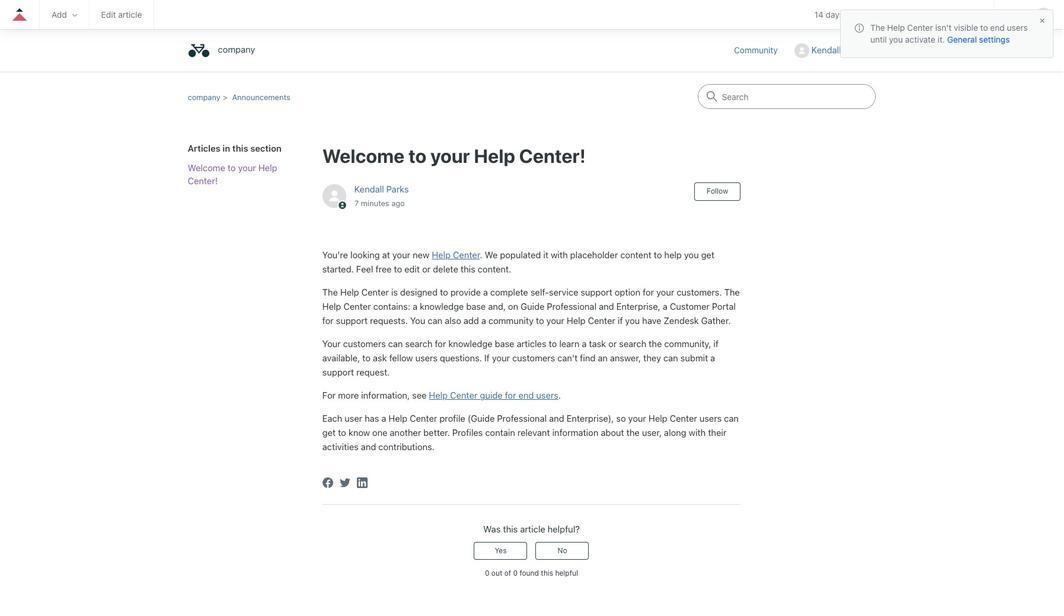 Task type: locate. For each thing, give the bounding box(es) containing it.
1 horizontal spatial .
[[558, 390, 561, 401]]

to left the edit
[[394, 264, 402, 275]]

guide inside navigation
[[934, 9, 956, 20]]

0 horizontal spatial or
[[422, 264, 431, 275]]

a right provide
[[483, 287, 488, 298]]

parks for kendall parks 7 minutes ago
[[386, 184, 409, 195]]

the inside the help center isn't visible to end users until you activate it.
[[870, 23, 885, 33]]

base up add
[[466, 301, 486, 312]]

fellow
[[389, 353, 413, 364]]

knowledge up the questions. at the left bottom of page
[[448, 339, 492, 350]]

each user has a help center profile (guide professional and enterprise), so your help center users can get to know one another better. profiles contain relevant information about the user, along with their activities and contributions.
[[322, 414, 739, 453]]

guide admin link
[[934, 9, 982, 20]]

1 horizontal spatial and
[[549, 414, 564, 424]]

also
[[445, 316, 461, 326]]

parks inside kendall parks 7 minutes ago
[[386, 184, 409, 195]]

or right the task on the right bottom of page
[[608, 339, 617, 350]]

0 vertical spatial customers
[[343, 339, 386, 350]]

helpful
[[555, 569, 578, 578]]

knowledge inside your customers can search for knowledge base articles to learn a task or search the community, if available, to ask fellow users questions. if your customers can't find an answer, they can submit a support request.
[[448, 339, 492, 350]]

or
[[422, 264, 431, 275], [608, 339, 617, 350]]

and inside the help center is designed to provide a complete self-service support option for your customers. the help center contains: a knowledge base and, on guide professional and enterprise, a customer portal for support requests. you can also add a community to your help center if you have zendesk gather.
[[599, 301, 614, 312]]

end right the guide
[[519, 390, 534, 401]]

1 horizontal spatial center!
[[519, 145, 586, 167]]

0 vertical spatial base
[[466, 301, 486, 312]]

1 horizontal spatial guide
[[934, 9, 956, 20]]

1 vertical spatial base
[[495, 339, 514, 350]]

for up the questions. at the left bottom of page
[[435, 339, 446, 350]]

0 vertical spatial end
[[990, 23, 1005, 33]]

a right has
[[381, 414, 386, 424]]

populated
[[500, 250, 541, 261]]

0 horizontal spatial base
[[466, 301, 486, 312]]

have
[[642, 316, 661, 326]]

1 vertical spatial get
[[322, 428, 336, 438]]

0 vertical spatial get
[[701, 250, 715, 261]]

article up the was this article helpful? group
[[520, 524, 545, 535]]

company down company help center home page image
[[188, 92, 220, 102]]

you right until
[[889, 34, 903, 44]]

1 horizontal spatial parks
[[844, 44, 866, 55]]

this inside . we populated it with placeholder content to help you get started. feel free to edit or delete this content.
[[461, 264, 475, 275]]

one
[[372, 428, 387, 438]]

we
[[485, 250, 498, 261]]

trial.
[[870, 10, 886, 20]]

center up along at right
[[670, 414, 697, 424]]

parks
[[844, 44, 866, 55], [386, 184, 409, 195]]

you right help
[[684, 250, 699, 261]]

started.
[[322, 264, 354, 275]]

0 vertical spatial .
[[480, 250, 482, 261]]

isn't
[[935, 23, 952, 33]]

navigation containing add
[[0, 0, 1063, 33]]

can right they
[[663, 353, 678, 364]]

kendall down 14
[[812, 44, 841, 55]]

article right edit
[[118, 9, 142, 20]]

or right the edit
[[422, 264, 431, 275]]

can up fellow
[[388, 339, 403, 350]]

0 vertical spatial in
[[861, 10, 867, 20]]

1 vertical spatial company link
[[188, 92, 220, 102]]

1 vertical spatial if
[[714, 339, 719, 350]]

placeholder
[[570, 250, 618, 261]]

to inside welcome to your help center!
[[228, 162, 236, 173]]

guide up isn't
[[934, 9, 956, 20]]

if
[[618, 316, 623, 326], [714, 339, 719, 350]]

0 vertical spatial center!
[[519, 145, 586, 167]]

you inside . we populated it with placeholder content to help you get started. feel free to edit or delete this content.
[[684, 250, 699, 261]]

parks inside popup button
[[844, 44, 866, 55]]

knowledge
[[420, 301, 464, 312], [448, 339, 492, 350]]

can't
[[557, 353, 578, 364]]

None search field
[[698, 84, 875, 109]]

share this page on linkedin image
[[357, 478, 367, 489]]

0 horizontal spatial the
[[322, 287, 338, 298]]

to left help
[[654, 250, 662, 261]]

0 horizontal spatial kendall
[[354, 184, 384, 195]]

self-
[[531, 287, 549, 298]]

provide
[[450, 287, 481, 298]]

welcome up kendall parks link
[[322, 145, 405, 167]]

welcome down articles
[[188, 162, 225, 173]]

users inside your customers can search for knowledge base articles to learn a task or search the community, if available, to ask fellow users questions. if your customers can't find an answer, they can submit a support request.
[[415, 353, 438, 364]]

guide
[[480, 390, 503, 401]]

a up zendesk
[[663, 301, 668, 312]]

1 horizontal spatial search
[[619, 339, 646, 350]]

0 vertical spatial article
[[118, 9, 142, 20]]

0 horizontal spatial customers
[[343, 339, 386, 350]]

customers up "ask"
[[343, 339, 386, 350]]

in right left
[[861, 10, 867, 20]]

is
[[391, 287, 398, 298]]

to up kendall parks link
[[409, 145, 426, 167]]

find
[[580, 353, 596, 364]]

if down enterprise,
[[618, 316, 623, 326]]

looking
[[350, 250, 380, 261]]

1 vertical spatial guide
[[521, 301, 545, 312]]

0 vertical spatial or
[[422, 264, 431, 275]]

2 vertical spatial you
[[625, 316, 640, 326]]

company right company help center home page image
[[218, 44, 255, 55]]

you for until
[[889, 34, 903, 44]]

with right it
[[551, 250, 568, 261]]

0 vertical spatial the
[[649, 339, 662, 350]]

this left section
[[232, 143, 248, 154]]

guide down self-
[[521, 301, 545, 312]]

for right the guide
[[505, 390, 516, 401]]

0 horizontal spatial 0
[[485, 569, 489, 578]]

0 horizontal spatial if
[[618, 316, 623, 326]]

was this article helpful? group
[[322, 537, 741, 566]]

. inside . we populated it with placeholder content to help you get started. feel free to edit or delete this content.
[[480, 250, 482, 261]]

users down zendesk products image
[[1007, 23, 1028, 33]]

section
[[250, 143, 282, 154]]

0 horizontal spatial welcome
[[188, 162, 225, 173]]

2 horizontal spatial and
[[599, 301, 614, 312]]

welcome
[[322, 145, 405, 167], [188, 162, 225, 173]]

users right fellow
[[415, 353, 438, 364]]

center left 'contains:'
[[344, 301, 371, 312]]

knowledge inside the help center is designed to provide a complete self-service support option for your customers. the help center contains: a knowledge base and, on guide professional and enterprise, a customer portal for support requests. you can also add a community to your help center if you have zendesk gather.
[[420, 301, 464, 312]]

users up their
[[700, 414, 722, 424]]

1 horizontal spatial customers
[[512, 353, 555, 364]]

articles
[[517, 339, 546, 350]]

14
[[815, 10, 824, 20]]

if
[[484, 353, 490, 364]]

feel
[[356, 264, 373, 275]]

can
[[428, 316, 442, 326], [388, 339, 403, 350], [663, 353, 678, 364], [724, 414, 739, 424]]

professional up the relevant
[[497, 414, 547, 424]]

1 vertical spatial in
[[223, 143, 230, 154]]

. left we
[[480, 250, 482, 261]]

the for the help center is designed to provide a complete self-service support option for your customers. the help center contains: a knowledge base and, on guide professional and enterprise, a customer portal for support requests. you can also add a community to your help center if you have zendesk gather.
[[322, 287, 338, 298]]

0 vertical spatial kendall
[[812, 44, 841, 55]]

1 horizontal spatial end
[[990, 23, 1005, 33]]

company
[[218, 44, 255, 55], [188, 92, 220, 102]]

0 horizontal spatial get
[[322, 428, 336, 438]]

to down articles in this section
[[228, 162, 236, 173]]

2 vertical spatial and
[[361, 442, 376, 453]]

0 horizontal spatial search
[[405, 339, 432, 350]]

to up activities
[[338, 428, 346, 438]]

1 vertical spatial with
[[689, 428, 706, 438]]

1 horizontal spatial with
[[689, 428, 706, 438]]

kendall up the 'minutes' at the top of the page
[[354, 184, 384, 195]]

so
[[616, 414, 626, 424]]

0 horizontal spatial the
[[627, 428, 640, 438]]

0 vertical spatial support
[[581, 287, 612, 298]]

the
[[870, 23, 885, 33], [322, 287, 338, 298], [724, 287, 740, 298]]

. down the "can't" on the bottom right
[[558, 390, 561, 401]]

complete
[[490, 287, 528, 298]]

kendall
[[812, 44, 841, 55], [354, 184, 384, 195]]

the up they
[[649, 339, 662, 350]]

1 vertical spatial article
[[520, 524, 545, 535]]

0 left out at the bottom
[[485, 569, 489, 578]]

and left enterprise,
[[599, 301, 614, 312]]

parks up ago at top left
[[386, 184, 409, 195]]

general
[[947, 34, 977, 44]]

and down know
[[361, 442, 376, 453]]

0 vertical spatial you
[[889, 34, 903, 44]]

0 horizontal spatial in
[[223, 143, 230, 154]]

2 vertical spatial support
[[322, 367, 354, 378]]

you down enterprise,
[[625, 316, 640, 326]]

0 right of
[[513, 569, 518, 578]]

1 horizontal spatial 0
[[513, 569, 518, 578]]

get
[[701, 250, 715, 261], [322, 428, 336, 438]]

search up answer,
[[619, 339, 646, 350]]

support inside your customers can search for knowledge base articles to learn a task or search the community, if available, to ask fellow users questions. if your customers can't find an answer, they can submit a support request.
[[322, 367, 354, 378]]

1 vertical spatial end
[[519, 390, 534, 401]]

get down "each"
[[322, 428, 336, 438]]

you
[[410, 316, 425, 326]]

zendesk products image
[[1011, 10, 1019, 19]]

profiles
[[452, 428, 483, 438]]

or inside your customers can search for knowledge base articles to learn a task or search the community, if available, to ask fellow users questions. if your customers can't find an answer, they can submit a support request.
[[608, 339, 617, 350]]

minutes
[[361, 199, 389, 208]]

your
[[430, 145, 470, 167], [238, 162, 256, 173], [392, 250, 410, 261], [656, 287, 674, 298], [546, 316, 564, 326], [492, 353, 510, 364], [628, 414, 646, 424]]

1 horizontal spatial the
[[724, 287, 740, 298]]

the left user,
[[627, 428, 640, 438]]

share this page on x corp image
[[340, 478, 350, 489]]

enterprise),
[[567, 414, 614, 424]]

available,
[[322, 353, 360, 364]]

1 horizontal spatial article
[[520, 524, 545, 535]]

1 horizontal spatial base
[[495, 339, 514, 350]]

1 horizontal spatial the
[[649, 339, 662, 350]]

community
[[734, 45, 778, 55]]

found
[[520, 569, 539, 578]]

end up the settings
[[990, 23, 1005, 33]]

parks left until
[[844, 44, 866, 55]]

search up fellow
[[405, 339, 432, 350]]

user,
[[642, 428, 662, 438]]

a right submit
[[710, 353, 715, 364]]

center up activate
[[907, 23, 933, 33]]

to left "ask"
[[362, 353, 371, 364]]

if down "gather."
[[714, 339, 719, 350]]

search
[[405, 339, 432, 350], [619, 339, 646, 350]]

base
[[466, 301, 486, 312], [495, 339, 514, 350]]

0 horizontal spatial end
[[519, 390, 534, 401]]

0 horizontal spatial and
[[361, 442, 376, 453]]

1 horizontal spatial kendall
[[812, 44, 841, 55]]

0 horizontal spatial article
[[118, 9, 142, 20]]

was this article helpful?
[[483, 524, 580, 535]]

the up portal
[[724, 287, 740, 298]]

1 horizontal spatial in
[[861, 10, 867, 20]]

a left the task on the right bottom of page
[[582, 339, 587, 350]]

1 vertical spatial you
[[684, 250, 699, 261]]

navigation
[[0, 0, 1063, 33]]

0 vertical spatial guide
[[934, 9, 956, 20]]

content.
[[478, 264, 511, 275]]

you for help
[[684, 250, 699, 261]]

can right you
[[428, 316, 442, 326]]

support up your
[[336, 316, 368, 326]]

customers
[[343, 339, 386, 350], [512, 353, 555, 364]]

you
[[889, 34, 903, 44], [684, 250, 699, 261], [625, 316, 640, 326]]

to left provide
[[440, 287, 448, 298]]

1 company link from the top
[[188, 40, 261, 62]]

0 horizontal spatial center!
[[188, 176, 218, 186]]

get right help
[[701, 250, 715, 261]]

general settings
[[947, 34, 1010, 44]]

for up enterprise,
[[643, 287, 654, 298]]

your inside your customers can search for knowledge base articles to learn a task or search the community, if available, to ask fellow users questions. if your customers can't find an answer, they can submit a support request.
[[492, 353, 510, 364]]

can up their
[[724, 414, 739, 424]]

the up until
[[870, 23, 885, 33]]

1 vertical spatial knowledge
[[448, 339, 492, 350]]

0 vertical spatial company link
[[188, 40, 261, 62]]

settings
[[979, 34, 1010, 44]]

1 vertical spatial kendall
[[354, 184, 384, 195]]

2 search from the left
[[619, 339, 646, 350]]

0 vertical spatial if
[[618, 316, 623, 326]]

professional inside the each user has a help center profile (guide professional and enterprise), so your help center users can get to know one another better. profiles contain relevant information about the user, along with their activities and contributions.
[[497, 414, 547, 424]]

1 horizontal spatial or
[[608, 339, 617, 350]]

1 vertical spatial company
[[188, 92, 220, 102]]

to left the learn on the right bottom of page
[[549, 339, 557, 350]]

company link down company help center home page image
[[188, 92, 220, 102]]

users up the relevant
[[536, 390, 558, 401]]

1 vertical spatial the
[[627, 428, 640, 438]]

knowledge up also at the left of page
[[420, 301, 464, 312]]

information
[[552, 428, 598, 438]]

0 vertical spatial with
[[551, 250, 568, 261]]

0 horizontal spatial with
[[551, 250, 568, 261]]

customers down articles
[[512, 353, 555, 364]]

0 vertical spatial and
[[599, 301, 614, 312]]

support
[[581, 287, 612, 298], [336, 316, 368, 326], [322, 367, 354, 378]]

a inside the each user has a help center profile (guide professional and enterprise), so your help center users can get to know one another better. profiles contain relevant information about the user, along with their activities and contributions.
[[381, 414, 386, 424]]

1 vertical spatial professional
[[497, 414, 547, 424]]

support left option
[[581, 287, 612, 298]]

you're looking at your new help center
[[322, 250, 480, 261]]

with left their
[[689, 428, 706, 438]]

questions.
[[440, 353, 482, 364]]

you inside the help center isn't visible to end users until you activate it.
[[889, 34, 903, 44]]

0 horizontal spatial .
[[480, 250, 482, 261]]

0 horizontal spatial parks
[[386, 184, 409, 195]]

article inside the welcome to your help center! main content
[[520, 524, 545, 535]]

support down available,
[[322, 367, 354, 378]]

professional down service
[[547, 301, 597, 312]]

1 horizontal spatial if
[[714, 339, 719, 350]]

0 vertical spatial professional
[[547, 301, 597, 312]]

base down community
[[495, 339, 514, 350]]

1 vertical spatial customers
[[512, 353, 555, 364]]

the down started.
[[322, 287, 338, 298]]

add button
[[52, 9, 77, 20]]

this down 'help center' link
[[461, 264, 475, 275]]

announcements link
[[232, 92, 290, 102]]

follow
[[707, 187, 728, 196]]

.
[[480, 250, 482, 261], [558, 390, 561, 401]]

kendall parks button
[[794, 43, 875, 58]]

1 0 from the left
[[485, 569, 489, 578]]

2 horizontal spatial you
[[889, 34, 903, 44]]

1 vertical spatial or
[[608, 339, 617, 350]]

and up information at the right
[[549, 414, 564, 424]]

0 horizontal spatial guide
[[521, 301, 545, 312]]

1 vertical spatial .
[[558, 390, 561, 401]]

contain
[[485, 428, 515, 438]]

0 vertical spatial knowledge
[[420, 301, 464, 312]]

gather.
[[701, 316, 731, 326]]

1 horizontal spatial welcome
[[322, 145, 405, 167]]

kendall inside kendall parks 7 minutes ago
[[354, 184, 384, 195]]

kendall inside popup button
[[812, 44, 841, 55]]

2 horizontal spatial the
[[870, 23, 885, 33]]

for inside your customers can search for knowledge base articles to learn a task or search the community, if available, to ask fellow users questions. if your customers can't find an answer, they can submit a support request.
[[435, 339, 446, 350]]

1 horizontal spatial get
[[701, 250, 715, 261]]

0 horizontal spatial you
[[625, 316, 640, 326]]

company link up announcements link
[[188, 40, 261, 62]]

in right articles
[[223, 143, 230, 154]]

to up general settings on the right top of the page
[[980, 23, 988, 33]]

you're
[[322, 250, 348, 261]]

answer,
[[610, 353, 641, 364]]

this
[[232, 143, 248, 154], [461, 264, 475, 275], [503, 524, 518, 535], [541, 569, 553, 578]]

1 vertical spatial parks
[[386, 184, 409, 195]]

or inside . we populated it with placeholder content to help you get started. feel free to edit or delete this content.
[[422, 264, 431, 275]]

0
[[485, 569, 489, 578], [513, 569, 518, 578]]

0 vertical spatial parks
[[844, 44, 866, 55]]

1 horizontal spatial you
[[684, 250, 699, 261]]

a up you
[[413, 301, 417, 312]]



Task type: vqa. For each thing, say whether or not it's contained in the screenshot.
TRIAL in the Button
no



Task type: describe. For each thing, give the bounding box(es) containing it.
user
[[345, 414, 362, 424]]

activities
[[322, 442, 359, 453]]

it.
[[938, 34, 945, 44]]

articles in this section
[[188, 143, 282, 154]]

along
[[664, 428, 686, 438]]

an
[[598, 353, 608, 364]]

0 vertical spatial company
[[218, 44, 255, 55]]

community
[[489, 316, 534, 326]]

no button
[[536, 543, 589, 560]]

in inside the welcome to your help center! main content
[[223, 143, 230, 154]]

the inside the each user has a help center profile (guide professional and enterprise), so your help center users can get to know one another better. profiles contain relevant information about the user, along with their activities and contributions.
[[627, 428, 640, 438]]

delete
[[433, 264, 458, 275]]

and,
[[488, 301, 506, 312]]

know
[[349, 428, 370, 438]]

base inside your customers can search for knowledge base articles to learn a task or search the community, if available, to ask fellow users questions. if your customers can't find an answer, they can submit a support request.
[[495, 339, 514, 350]]

share this page on facebook image
[[322, 478, 333, 489]]

information,
[[361, 390, 410, 401]]

1 vertical spatial center!
[[188, 176, 218, 186]]

zendesk
[[664, 316, 699, 326]]

contains:
[[373, 301, 410, 312]]

see
[[412, 390, 427, 401]]

you inside the help center is designed to provide a complete self-service support option for your customers. the help center contains: a knowledge base and, on guide professional and enterprise, a customer portal for support requests. you can also add a community to your help center if you have zendesk gather.
[[625, 316, 640, 326]]

requests.
[[370, 316, 408, 326]]

designed
[[400, 287, 438, 298]]

end inside the help center isn't visible to end users until you activate it.
[[990, 23, 1005, 33]]

2 company link from the top
[[188, 92, 220, 102]]

guide inside the help center is designed to provide a complete self-service support option for your customers. the help center contains: a knowledge base and, on guide professional and enterprise, a customer portal for support requests. you can also add a community to your help center if you have zendesk gather.
[[521, 301, 545, 312]]

can inside the each user has a help center profile (guide professional and enterprise), so your help center users can get to know one another better. profiles contain relevant information about the user, along with their activities and contributions.
[[724, 414, 739, 424]]

guide admin
[[934, 9, 982, 20]]

edit
[[101, 9, 116, 20]]

center left is at the top of page
[[361, 287, 389, 298]]

company help center home page image
[[188, 40, 210, 62]]

on
[[508, 301, 518, 312]]

submit
[[680, 353, 708, 364]]

user (kendall parks) is a team member image
[[337, 200, 347, 210]]

company inside the welcome to your help center! main content
[[188, 92, 220, 102]]

articles
[[188, 143, 220, 154]]

admin
[[959, 9, 982, 20]]

general settings link
[[947, 34, 1010, 44]]

to up articles
[[536, 316, 544, 326]]

1 vertical spatial support
[[336, 316, 368, 326]]

until
[[870, 34, 887, 44]]

kendall parks
[[812, 44, 866, 55]]

get inside . we populated it with placeholder content to help you get started. feel free to edit or delete this content.
[[701, 250, 715, 261]]

a right add
[[481, 316, 486, 326]]

kendall parks 7 minutes ago
[[354, 184, 409, 208]]

0 out of 0 found this helpful
[[485, 569, 578, 578]]

community,
[[664, 339, 711, 350]]

no
[[558, 547, 567, 556]]

helpful?
[[548, 524, 580, 535]]

portal
[[712, 301, 736, 312]]

help inside the help center isn't visible to end users until you activate it.
[[887, 23, 905, 33]]

welcome to your help center! main content
[[0, 72, 1063, 601]]

get inside the each user has a help center profile (guide professional and enterprise), so your help center users can get to know one another better. profiles contain relevant information about the user, along with their activities and contributions.
[[322, 428, 336, 438]]

out
[[491, 569, 502, 578]]

welcome to your help center! link
[[188, 161, 305, 188]]

for
[[322, 390, 336, 401]]

kendall for kendall parks 7 minutes ago
[[354, 184, 384, 195]]

learn
[[559, 339, 580, 350]]

your inside the each user has a help center profile (guide professional and enterprise), so your help center users can get to know one another better. profiles contain relevant information about the user, along with their activities and contributions.
[[628, 414, 646, 424]]

new
[[413, 250, 429, 261]]

parks for kendall parks
[[844, 44, 866, 55]]

service
[[549, 287, 578, 298]]

they
[[643, 353, 661, 364]]

of
[[504, 569, 511, 578]]

has
[[365, 414, 379, 424]]

help center guide for end users link
[[429, 390, 558, 401]]

announcements
[[232, 92, 290, 102]]

center up better.
[[410, 414, 437, 424]]

customer
[[670, 301, 710, 312]]

1 search from the left
[[405, 339, 432, 350]]

2 0 from the left
[[513, 569, 518, 578]]

yes button
[[474, 543, 527, 560]]

if inside the help center is designed to provide a complete self-service support option for your customers. the help center contains: a knowledge base and, on guide professional and enterprise, a customer portal for support requests. you can also add a community to your help center if you have zendesk gather.
[[618, 316, 623, 326]]

users inside the each user has a help center profile (guide professional and enterprise), so your help center users can get to know one another better. profiles contain relevant information about the user, along with their activities and contributions.
[[700, 414, 722, 424]]

14 days left in trial. buy now
[[815, 10, 922, 20]]

0 horizontal spatial welcome to your help center!
[[188, 162, 277, 186]]

buy now link
[[889, 10, 922, 20]]

to inside the help center isn't visible to end users until you activate it.
[[980, 23, 988, 33]]

the inside your customers can search for knowledge base articles to learn a task or search the community, if available, to ask fellow users questions. if your customers can't find an answer, they can submit a support request.
[[649, 339, 662, 350]]

was
[[483, 524, 501, 535]]

. we populated it with placeholder content to help you get started. feel free to edit or delete this content.
[[322, 250, 715, 275]]

another
[[390, 428, 421, 438]]

with inside . we populated it with placeholder content to help you get started. feel free to edit or delete this content.
[[551, 250, 568, 261]]

for up your
[[322, 316, 334, 326]]

ask
[[373, 353, 387, 364]]

edit article link
[[101, 9, 142, 20]]

their
[[708, 428, 727, 438]]

the for the help center isn't visible to end users until you activate it.
[[870, 23, 885, 33]]

contributions.
[[378, 442, 435, 453]]

option
[[615, 287, 640, 298]]

the help center is designed to provide a complete self-service support option for your customers. the help center contains: a knowledge base and, on guide professional and enterprise, a customer portal for support requests. you can also add a community to your help center if you have zendesk gather.
[[322, 287, 740, 326]]

professional inside the help center is designed to provide a complete self-service support option for your customers. the help center contains: a knowledge base and, on guide professional and enterprise, a customer portal for support requests. you can also add a community to your help center if you have zendesk gather.
[[547, 301, 597, 312]]

center up the task on the right bottom of page
[[588, 316, 615, 326]]

base inside the help center is designed to provide a complete self-service support option for your customers. the help center contains: a knowledge base and, on guide professional and enterprise, a customer portal for support requests. you can also add a community to your help center if you have zendesk gather.
[[466, 301, 486, 312]]

task
[[589, 339, 606, 350]]

about
[[601, 428, 624, 438]]

buy
[[889, 10, 904, 20]]

1 horizontal spatial welcome to your help center!
[[322, 145, 586, 167]]

your
[[322, 339, 341, 350]]

end inside the welcome to your help center! main content
[[519, 390, 534, 401]]

this right "found"
[[541, 569, 553, 578]]

1 vertical spatial and
[[549, 414, 564, 424]]

(guide
[[468, 414, 495, 424]]

help
[[664, 250, 682, 261]]

enterprise,
[[616, 301, 660, 312]]

kendall for kendall parks
[[812, 44, 841, 55]]

if inside your customers can search for knowledge base articles to learn a task or search the community, if available, to ask fellow users questions. if your customers can't find an answer, they can submit a support request.
[[714, 339, 719, 350]]

with inside the each user has a help center profile (guide professional and enterprise), so your help center users can get to know one another better. profiles contain relevant information about the user, along with their activities and contributions.
[[689, 428, 706, 438]]

center left we
[[453, 250, 480, 261]]

7
[[354, 199, 359, 208]]

days
[[826, 10, 844, 20]]

users inside the help center isn't visible to end users until you activate it.
[[1007, 23, 1028, 33]]

relevant
[[518, 428, 550, 438]]

edit article
[[101, 9, 142, 20]]

center up profile
[[450, 390, 478, 401]]

your customers can search for knowledge base articles to learn a task or search the community, if available, to ask fellow users questions. if your customers can't find an answer, they can submit a support request.
[[322, 339, 719, 378]]

to inside the each user has a help center profile (guide professional and enterprise), so your help center users can get to know one another better. profiles contain relevant information about the user, along with their activities and contributions.
[[338, 428, 346, 438]]

this right was
[[503, 524, 518, 535]]

left
[[846, 10, 858, 20]]

center inside the help center isn't visible to end users until you activate it.
[[907, 23, 933, 33]]

each
[[322, 414, 342, 424]]

better.
[[423, 428, 450, 438]]

content
[[620, 250, 651, 261]]

can inside the help center is designed to provide a complete self-service support option for your customers. the help center contains: a knowledge base and, on guide professional and enterprise, a customer portal for support requests. you can also add a community to your help center if you have zendesk gather.
[[428, 316, 442, 326]]

Search search field
[[698, 85, 875, 109]]

it
[[543, 250, 549, 261]]



